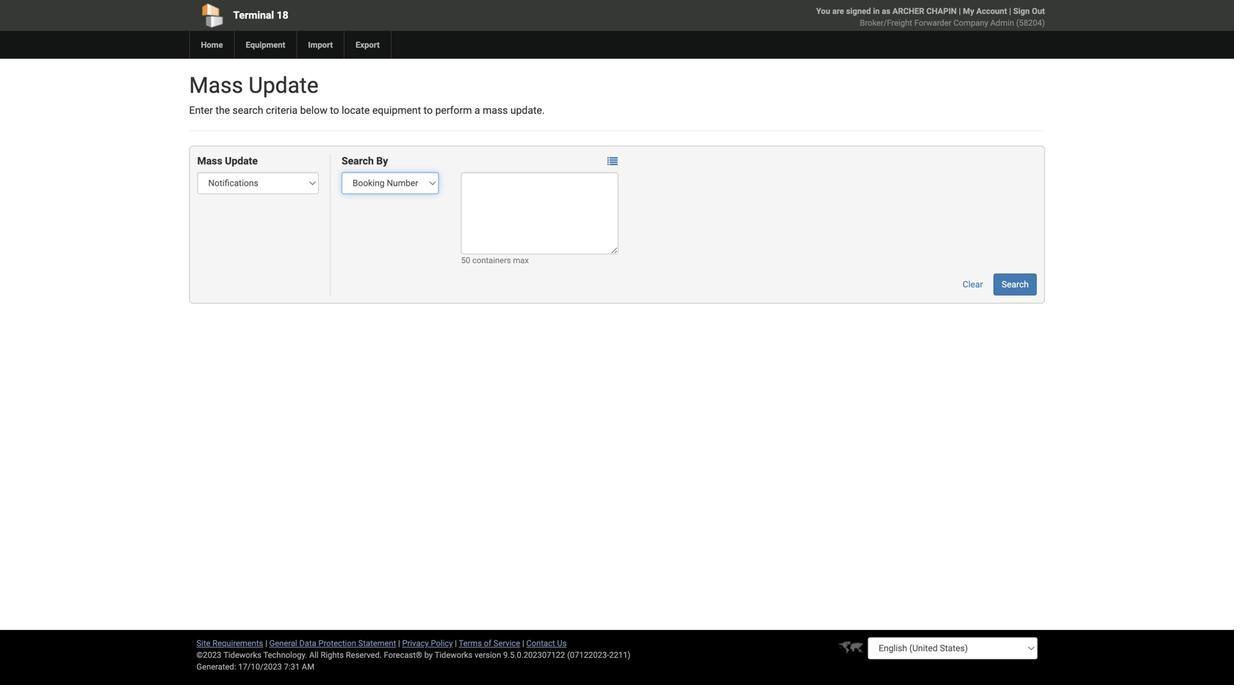 Task type: locate. For each thing, give the bounding box(es) containing it.
by
[[376, 155, 388, 167]]

| up 9.5.0.202307122 at the left bottom of the page
[[523, 639, 525, 649]]

locate
[[342, 104, 370, 116]]

mass for mass update enter the search criteria below to locate equipment to perform a mass update.
[[189, 72, 243, 98]]

you are signed in as archer chapin | my account | sign out broker/freight forwarder company admin (58204)
[[817, 6, 1045, 28]]

forecast®
[[384, 651, 422, 660]]

max
[[513, 256, 529, 265]]

None text field
[[461, 172, 619, 255]]

update up criteria
[[249, 72, 319, 98]]

out
[[1032, 6, 1045, 16]]

0 horizontal spatial to
[[330, 104, 339, 116]]

terminal 18
[[233, 9, 289, 21]]

1 vertical spatial mass
[[197, 155, 222, 167]]

terms
[[459, 639, 482, 649]]

search left by
[[342, 155, 374, 167]]

1 vertical spatial search
[[1002, 280, 1029, 290]]

(07122023-
[[567, 651, 609, 660]]

contact
[[527, 639, 555, 649]]

home
[[201, 40, 223, 50]]

9.5.0.202307122
[[503, 651, 565, 660]]

general data protection statement link
[[269, 639, 396, 649]]

site requirements | general data protection statement | privacy policy | terms of service | contact us ©2023 tideworks technology. all rights reserved. forecast® by tideworks version 9.5.0.202307122 (07122023-2211) generated: 17/10/2023 7:31 am
[[197, 639, 631, 672]]

update
[[249, 72, 319, 98], [225, 155, 258, 167]]

company
[[954, 18, 989, 28]]

the
[[216, 104, 230, 116]]

criteria
[[266, 104, 298, 116]]

update for mass update
[[225, 155, 258, 167]]

1 horizontal spatial to
[[424, 104, 433, 116]]

enter
[[189, 104, 213, 116]]

search inside button
[[1002, 280, 1029, 290]]

mass down enter
[[197, 155, 222, 167]]

signed
[[847, 6, 871, 16]]

0 vertical spatial search
[[342, 155, 374, 167]]

sign out link
[[1014, 6, 1045, 16]]

to left perform
[[424, 104, 433, 116]]

mass update
[[197, 155, 258, 167]]

to
[[330, 104, 339, 116], [424, 104, 433, 116]]

below
[[300, 104, 328, 116]]

mass inside mass update enter the search criteria below to locate equipment to perform a mass update.
[[189, 72, 243, 98]]

0 horizontal spatial search
[[342, 155, 374, 167]]

18
[[277, 9, 289, 21]]

mass up the
[[189, 72, 243, 98]]

2211)
[[609, 651, 631, 660]]

rights
[[321, 651, 344, 660]]

0 vertical spatial mass
[[189, 72, 243, 98]]

1 vertical spatial update
[[225, 155, 258, 167]]

mass
[[483, 104, 508, 116]]

1 horizontal spatial search
[[1002, 280, 1029, 290]]

| left sign
[[1010, 6, 1012, 16]]

update inside mass update enter the search criteria below to locate equipment to perform a mass update.
[[249, 72, 319, 98]]

reserved.
[[346, 651, 382, 660]]

| up tideworks
[[455, 639, 457, 649]]

0 vertical spatial update
[[249, 72, 319, 98]]

update down search on the top
[[225, 155, 258, 167]]

50
[[461, 256, 471, 265]]

containers
[[473, 256, 511, 265]]

search right clear button
[[1002, 280, 1029, 290]]

contact us link
[[527, 639, 567, 649]]

|
[[959, 6, 961, 16], [1010, 6, 1012, 16], [265, 639, 267, 649], [398, 639, 400, 649], [455, 639, 457, 649], [523, 639, 525, 649]]

account
[[977, 6, 1008, 16]]

protection
[[318, 639, 356, 649]]

by
[[424, 651, 433, 660]]

to right below
[[330, 104, 339, 116]]

statement
[[358, 639, 396, 649]]

search for search
[[1002, 280, 1029, 290]]

search
[[342, 155, 374, 167], [1002, 280, 1029, 290]]

17/10/2023
[[238, 663, 282, 672]]

export
[[356, 40, 380, 50]]

privacy policy link
[[402, 639, 453, 649]]

mass
[[189, 72, 243, 98], [197, 155, 222, 167]]

import link
[[296, 31, 344, 59]]

1 to from the left
[[330, 104, 339, 116]]

a
[[475, 104, 480, 116]]



Task type: describe. For each thing, give the bounding box(es) containing it.
equipment
[[246, 40, 285, 50]]

search for search by
[[342, 155, 374, 167]]

perform
[[435, 104, 472, 116]]

are
[[833, 6, 844, 16]]

broker/freight
[[860, 18, 913, 28]]

terminal 18 link
[[189, 0, 533, 31]]

service
[[494, 639, 520, 649]]

archer
[[893, 6, 925, 16]]

mass for mass update
[[197, 155, 222, 167]]

admin
[[991, 18, 1015, 28]]

search button
[[994, 274, 1037, 296]]

mass update enter the search criteria below to locate equipment to perform a mass update.
[[189, 72, 545, 116]]

requirements
[[213, 639, 263, 649]]

(58204)
[[1017, 18, 1045, 28]]

home link
[[189, 31, 234, 59]]

am
[[302, 663, 315, 672]]

| left general
[[265, 639, 267, 649]]

data
[[299, 639, 316, 649]]

of
[[484, 639, 492, 649]]

terminal
[[233, 9, 274, 21]]

search
[[233, 104, 263, 116]]

chapin
[[927, 6, 957, 16]]

| up forecast®
[[398, 639, 400, 649]]

my
[[963, 6, 975, 16]]

©2023 tideworks
[[197, 651, 262, 660]]

update for mass update enter the search criteria below to locate equipment to perform a mass update.
[[249, 72, 319, 98]]

privacy
[[402, 639, 429, 649]]

policy
[[431, 639, 453, 649]]

my account link
[[963, 6, 1008, 16]]

generated:
[[197, 663, 236, 672]]

you
[[817, 6, 831, 16]]

site requirements link
[[197, 639, 263, 649]]

as
[[882, 6, 891, 16]]

update.
[[511, 104, 545, 116]]

50 containers max
[[461, 256, 529, 265]]

terms of service link
[[459, 639, 520, 649]]

search by
[[342, 155, 388, 167]]

forwarder
[[915, 18, 952, 28]]

2 to from the left
[[424, 104, 433, 116]]

clear button
[[955, 274, 992, 296]]

sign
[[1014, 6, 1030, 16]]

version
[[475, 651, 501, 660]]

general
[[269, 639, 297, 649]]

us
[[557, 639, 567, 649]]

in
[[873, 6, 880, 16]]

export link
[[344, 31, 391, 59]]

site
[[197, 639, 211, 649]]

technology.
[[263, 651, 307, 660]]

all
[[309, 651, 319, 660]]

tideworks
[[435, 651, 473, 660]]

| left my
[[959, 6, 961, 16]]

clear
[[963, 280, 983, 290]]

import
[[308, 40, 333, 50]]

equipment link
[[234, 31, 296, 59]]

7:31
[[284, 663, 300, 672]]

equipment
[[373, 104, 421, 116]]

show list image
[[608, 156, 618, 167]]



Task type: vqa. For each thing, say whether or not it's contained in the screenshot.
Arriving
no



